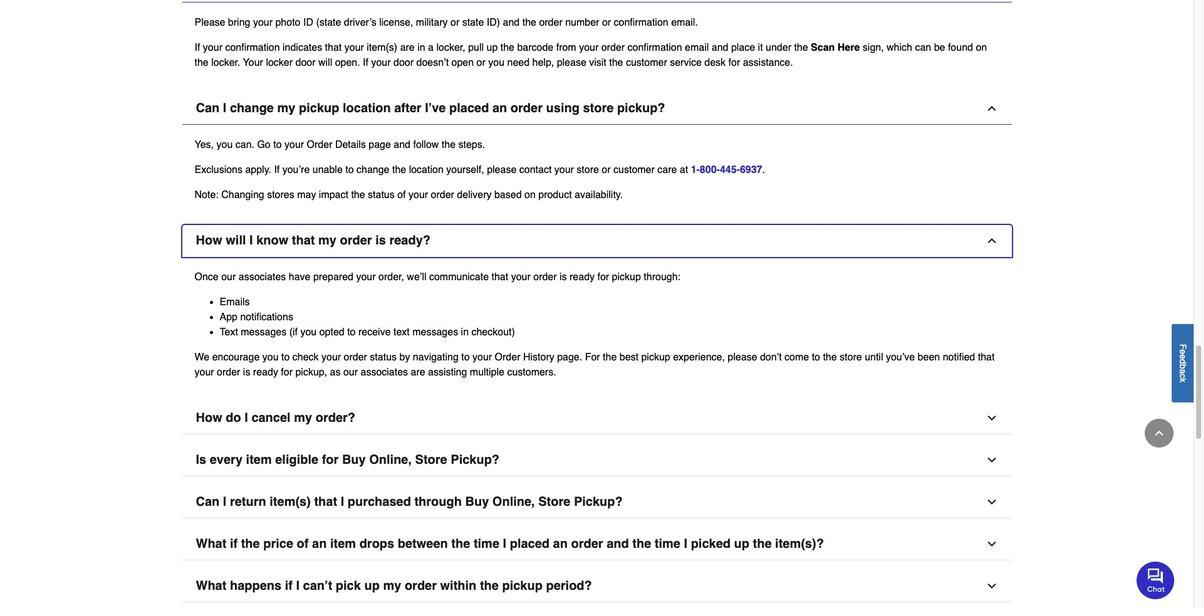 Task type: locate. For each thing, give the bounding box(es) containing it.
if your confirmation indicates that your item(s) are in a locker, pull up the barcode from your order confirmation email and place it under the scan here
[[195, 42, 860, 53]]

notifications
[[240, 311, 293, 323]]

will inside sign, which can be found on the locker. your locker door will open. if your door doesn't open or you need help, please visit the customer service desk for assistance.
[[319, 57, 332, 68]]

0 horizontal spatial item(s)
[[270, 494, 311, 509]]

if left can't
[[285, 578, 293, 593]]

1 vertical spatial will
[[226, 233, 246, 247]]

door
[[296, 57, 316, 68], [394, 57, 414, 68]]

up right pick
[[365, 578, 380, 593]]

change up can.
[[230, 101, 274, 115]]

item left drops
[[330, 536, 356, 551]]

store inside button
[[415, 452, 448, 467]]

item
[[246, 452, 272, 467], [330, 536, 356, 551]]

0 vertical spatial online,
[[369, 452, 412, 467]]

0 vertical spatial please
[[557, 57, 587, 68]]

order inside how will i know that my order is ready? button
[[340, 233, 372, 247]]

in
[[418, 42, 426, 53], [461, 326, 469, 338]]

order inside what if the price of an item drops between the time i placed an order and the time i picked up the item(s)? button
[[572, 536, 604, 551]]

associates down by
[[361, 367, 408, 378]]

0 horizontal spatial of
[[297, 536, 309, 551]]

(state
[[316, 17, 341, 28]]

or down pull
[[477, 57, 486, 68]]

1 horizontal spatial if
[[274, 164, 280, 175]]

please
[[557, 57, 587, 68], [487, 164, 517, 175], [728, 351, 758, 363]]

1 how from the top
[[196, 233, 222, 247]]

2 horizontal spatial is
[[560, 271, 567, 282]]

email
[[685, 42, 709, 53]]

you right (if
[[301, 326, 317, 338]]

1 vertical spatial a
[[1179, 369, 1189, 374]]

0 horizontal spatial time
[[474, 536, 500, 551]]

1 horizontal spatial time
[[655, 536, 681, 551]]

online, up purchased
[[369, 452, 412, 467]]

1 horizontal spatial up
[[487, 42, 498, 53]]

pick
[[336, 578, 361, 593]]

what for what happens if i can't pick up my order within the pickup period?
[[196, 578, 227, 593]]

for down how will i know that my order is ready? button
[[598, 271, 610, 282]]

1 horizontal spatial door
[[394, 57, 414, 68]]

up right picked
[[735, 536, 750, 551]]

please up the 'based'
[[487, 164, 517, 175]]

that inside button
[[314, 494, 337, 509]]

the up need
[[501, 42, 515, 53]]

ready inside we encourage you to check your order status by navigating to your order history page. for the best pickup experience, please don't come to the store until you've been notified that your order is ready for pickup, as our associates are assisting multiple customers.
[[253, 367, 278, 378]]

0 horizontal spatial pickup?
[[451, 452, 500, 467]]

you right the encourage
[[263, 351, 279, 363]]

item(s) right return
[[270, 494, 311, 509]]

0 horizontal spatial will
[[226, 233, 246, 247]]

1 vertical spatial buy
[[466, 494, 489, 509]]

0 vertical spatial item(s)
[[367, 42, 398, 53]]

to
[[274, 139, 282, 150], [346, 164, 354, 175], [347, 326, 356, 338], [282, 351, 290, 363], [462, 351, 470, 363], [812, 351, 821, 363]]

our
[[221, 271, 236, 282], [344, 367, 358, 378]]

is down how will i know that my order is ready? button
[[560, 271, 567, 282]]

of up ready?
[[398, 189, 406, 200]]

based
[[495, 189, 522, 200]]

order inside what happens if i can't pick up my order within the pickup period? button
[[405, 578, 437, 593]]

your right open.
[[371, 57, 391, 68]]

messages
[[241, 326, 287, 338], [413, 326, 458, 338]]

change down page
[[357, 164, 390, 175]]

(if
[[289, 326, 298, 338]]

chevron down image for how do i cancel my order?
[[986, 412, 999, 424]]

2 what from the top
[[196, 578, 227, 593]]

between
[[398, 536, 448, 551]]

my up prepared
[[319, 233, 337, 247]]

you inside 'emails app notifications text messages (if you opted to receive text messages in checkout)'
[[301, 326, 317, 338]]

that inside we encourage you to check your order status by navigating to your order history page. for the best pickup experience, please don't come to the store until you've been notified that your order is ready for pickup, as our associates are assisting multiple customers.
[[979, 351, 995, 363]]

can inside can i return item(s) that i purchased through buy online, store pickup? button
[[196, 494, 220, 509]]

or inside sign, which can be found on the locker. your locker door will open. if your door doesn't open or you need help, please visit the customer service desk for assistance.
[[477, 57, 486, 68]]

changing
[[221, 189, 264, 200]]

0 horizontal spatial change
[[230, 101, 274, 115]]

an
[[493, 101, 507, 115], [312, 536, 327, 551], [553, 536, 568, 551]]

a inside the f e e d b a c k button
[[1179, 369, 1189, 374]]

please left don't
[[728, 351, 758, 363]]

customer left service
[[626, 57, 668, 68]]

pickup
[[299, 101, 339, 115], [612, 271, 641, 282], [642, 351, 671, 363], [502, 578, 543, 593]]

0 vertical spatial placed
[[450, 101, 489, 115]]

0 vertical spatial associates
[[239, 271, 286, 282]]

how will i know that my order is ready? button
[[182, 225, 1012, 257]]

text
[[394, 326, 410, 338]]

2 vertical spatial if
[[274, 164, 280, 175]]

what if the price of an item drops between the time i placed an order and the time i picked up the item(s)? button
[[182, 528, 1012, 560]]

1 time from the left
[[474, 536, 500, 551]]

that right the know on the left of the page
[[292, 233, 315, 247]]

order
[[307, 139, 333, 150], [495, 351, 521, 363]]

is down the encourage
[[243, 367, 250, 378]]

2 time from the left
[[655, 536, 681, 551]]

can up yes,
[[196, 101, 220, 115]]

can left return
[[196, 494, 220, 509]]

can inside can i change my pickup location after i've placed an order using store pickup? button
[[196, 101, 220, 115]]

2 how from the top
[[196, 410, 222, 425]]

happens
[[230, 578, 282, 593]]

the down can i return item(s) that i purchased through buy online, store pickup? button
[[633, 536, 652, 551]]

1 horizontal spatial store
[[539, 494, 571, 509]]

order up multiple
[[495, 351, 521, 363]]

how for how do i cancel my order?
[[196, 410, 222, 425]]

0 horizontal spatial if
[[195, 42, 200, 53]]

chevron down image
[[986, 412, 999, 424], [986, 454, 999, 466], [986, 538, 999, 550], [986, 580, 999, 592]]

store up availability.
[[577, 164, 599, 175]]

your up product
[[555, 164, 574, 175]]

placed right i've
[[450, 101, 489, 115]]

ready?
[[390, 233, 431, 247]]

your up open.
[[345, 42, 364, 53]]

1 vertical spatial status
[[370, 351, 397, 363]]

the right follow
[[442, 139, 456, 150]]

0 horizontal spatial door
[[296, 57, 316, 68]]

2 vertical spatial is
[[243, 367, 250, 378]]

time
[[474, 536, 500, 551], [655, 536, 681, 551]]

1 vertical spatial chevron up image
[[1154, 427, 1166, 440]]

for inside button
[[322, 452, 339, 467]]

status left by
[[370, 351, 397, 363]]

2 horizontal spatial an
[[553, 536, 568, 551]]

chevron up image
[[986, 234, 999, 247], [1154, 427, 1166, 440]]

1 horizontal spatial messages
[[413, 326, 458, 338]]

1 vertical spatial our
[[344, 367, 358, 378]]

receive
[[359, 326, 391, 338]]

2 can from the top
[[196, 494, 220, 509]]

0 vertical spatial are
[[400, 42, 415, 53]]

0 vertical spatial location
[[343, 101, 391, 115]]

yourself,
[[447, 164, 485, 175]]

0 vertical spatial store
[[583, 101, 614, 115]]

0 vertical spatial store
[[415, 452, 448, 467]]

1 horizontal spatial on
[[976, 42, 988, 53]]

customer
[[626, 57, 668, 68], [614, 164, 655, 175]]

1 horizontal spatial location
[[409, 164, 444, 175]]

pickup? down "is every item eligible for buy online, store pickup?" button
[[574, 494, 623, 509]]

1 horizontal spatial will
[[319, 57, 332, 68]]

number
[[566, 17, 600, 28]]

e up d
[[1179, 349, 1189, 354]]

if right the apply.
[[274, 164, 280, 175]]

2 horizontal spatial please
[[728, 351, 758, 363]]

what happens if i can't pick up my order within the pickup period? button
[[182, 570, 1012, 602]]

page
[[369, 139, 391, 150]]

door left "doesn't"
[[394, 57, 414, 68]]

0 vertical spatial in
[[418, 42, 426, 53]]

2 horizontal spatial if
[[363, 57, 369, 68]]

1 door from the left
[[296, 57, 316, 68]]

4 chevron down image from the top
[[986, 580, 999, 592]]

chevron up image inside scroll to top element
[[1154, 427, 1166, 440]]

buy
[[342, 452, 366, 467], [466, 494, 489, 509]]

1 vertical spatial if
[[363, 57, 369, 68]]

0 vertical spatial up
[[487, 42, 498, 53]]

license,
[[379, 17, 413, 28]]

state
[[463, 17, 484, 28]]

is left ready?
[[376, 233, 386, 247]]

0 horizontal spatial if
[[230, 536, 238, 551]]

that inside button
[[292, 233, 315, 247]]

0 vertical spatial a
[[428, 42, 434, 53]]

how inside how will i know that my order is ready? button
[[196, 233, 222, 247]]

0 vertical spatial what
[[196, 536, 227, 551]]

the right come
[[824, 351, 837, 363]]

you
[[489, 57, 505, 68], [217, 139, 233, 150], [301, 326, 317, 338], [263, 351, 279, 363]]

delivery
[[457, 189, 492, 200]]

1 vertical spatial please
[[487, 164, 517, 175]]

0 vertical spatial status
[[368, 189, 395, 200]]

item(s)?
[[776, 536, 824, 551]]

1 horizontal spatial chevron up image
[[1154, 427, 1166, 440]]

you're
[[283, 164, 310, 175]]

how left the 'do'
[[196, 410, 222, 425]]

if down return
[[230, 536, 238, 551]]

buy down order?
[[342, 452, 366, 467]]

open.
[[335, 57, 360, 68]]

1 horizontal spatial of
[[398, 189, 406, 200]]

0 vertical spatial our
[[221, 271, 236, 282]]

in left checkout)
[[461, 326, 469, 338]]

period?
[[546, 578, 592, 593]]

online, up the what if the price of an item drops between the time i placed an order and the time i picked up the item(s)?
[[493, 494, 535, 509]]

product
[[539, 189, 572, 200]]

and inside button
[[607, 536, 629, 551]]

can for can i change my pickup location after i've placed an order using store pickup?
[[196, 101, 220, 115]]

that down is every item eligible for buy online, store pickup?
[[314, 494, 337, 509]]

1 horizontal spatial change
[[357, 164, 390, 175]]

1 horizontal spatial if
[[285, 578, 293, 593]]

1 vertical spatial associates
[[361, 367, 408, 378]]

0 horizontal spatial online,
[[369, 452, 412, 467]]

we'll
[[407, 271, 427, 282]]

0 horizontal spatial placed
[[450, 101, 489, 115]]

our right the once
[[221, 271, 236, 282]]

for inside sign, which can be found on the locker. your locker door will open. if your door doesn't open or you need help, please visit the customer service desk for assistance.
[[729, 57, 741, 68]]

bring
[[228, 17, 250, 28]]

messages down notifications
[[241, 326, 287, 338]]

0 horizontal spatial location
[[343, 101, 391, 115]]

location down follow
[[409, 164, 444, 175]]

0 horizontal spatial on
[[525, 189, 536, 200]]

1 can from the top
[[196, 101, 220, 115]]

1 vertical spatial item
[[330, 536, 356, 551]]

can i change my pickup location after i've placed an order using store pickup? button
[[182, 93, 1012, 124]]

chevron down image for what happens if i can't pick up my order within the pickup period?
[[986, 580, 999, 592]]

1 vertical spatial online,
[[493, 494, 535, 509]]

change
[[230, 101, 274, 115], [357, 164, 390, 175]]

buy right through
[[466, 494, 489, 509]]

1 vertical spatial placed
[[510, 536, 550, 551]]

you inside sign, which can be found on the locker. your locker door will open. if your door doesn't open or you need help, please visit the customer service desk for assistance.
[[489, 57, 505, 68]]

for down check
[[281, 367, 293, 378]]

please inside we encourage you to check your order status by navigating to your order history page. for the best pickup experience, please don't come to the store until you've been notified that your order is ready for pickup, as our associates are assisting multiple customers.
[[728, 351, 758, 363]]

chevron down image
[[986, 496, 999, 508]]

chevron up image inside how will i know that my order is ready? button
[[986, 234, 999, 247]]

chevron down image inside "is every item eligible for buy online, store pickup?" button
[[986, 454, 999, 466]]

is every item eligible for buy online, store pickup?
[[196, 452, 500, 467]]

item(s) inside button
[[270, 494, 311, 509]]

can i return item(s) that i purchased through buy online, store pickup? button
[[182, 486, 1012, 518]]

availability.
[[575, 189, 623, 200]]

if
[[195, 42, 200, 53], [363, 57, 369, 68], [274, 164, 280, 175]]

0 vertical spatial customer
[[626, 57, 668, 68]]

pickup? up through
[[451, 452, 500, 467]]

1 vertical spatial ready
[[253, 367, 278, 378]]

change inside button
[[230, 101, 274, 115]]

store left until
[[840, 351, 863, 363]]

1 vertical spatial of
[[297, 536, 309, 551]]

scan
[[811, 42, 835, 53]]

once our associates have prepared your order, we'll communicate that your order is ready for pickup through:
[[195, 271, 681, 282]]

0 vertical spatial on
[[976, 42, 988, 53]]

after
[[395, 101, 422, 115]]

how do i cancel my order?
[[196, 410, 356, 425]]

is
[[196, 452, 206, 467]]

for down place
[[729, 57, 741, 68]]

on inside sign, which can be found on the locker. your locker door will open. if your door doesn't open or you need help, please visit the customer service desk for assistance.
[[976, 42, 988, 53]]

0 vertical spatial chevron up image
[[986, 234, 999, 247]]

pickup up yes, you can. go to your order details page and follow the steps.
[[299, 101, 339, 115]]

chevron down image for is every item eligible for buy online, store pickup?
[[986, 454, 999, 466]]

0 horizontal spatial item
[[246, 452, 272, 467]]

1 horizontal spatial is
[[376, 233, 386, 247]]

order inside we encourage you to check your order status by navigating to your order history page. for the best pickup experience, please don't come to the store until you've been notified that your order is ready for pickup, as our associates are assisting multiple customers.
[[495, 351, 521, 363]]

1 horizontal spatial in
[[461, 326, 469, 338]]

0 horizontal spatial chevron up image
[[986, 234, 999, 247]]

1 horizontal spatial please
[[557, 57, 587, 68]]

chevron down image inside how do i cancel my order? button
[[986, 412, 999, 424]]

confirmation
[[614, 17, 669, 28], [225, 42, 280, 53], [628, 42, 683, 53]]

store inside we encourage you to check your order status by navigating to your order history page. for the best pickup experience, please don't come to the store until you've been notified that your order is ready for pickup, as our associates are assisting multiple customers.
[[840, 351, 863, 363]]

customer left care
[[614, 164, 655, 175]]

up right pull
[[487, 42, 498, 53]]

i
[[223, 101, 227, 115], [250, 233, 253, 247], [245, 410, 248, 425], [223, 494, 227, 509], [341, 494, 344, 509], [503, 536, 507, 551], [684, 536, 688, 551], [296, 578, 300, 593]]

order up unable
[[307, 139, 333, 150]]

0 horizontal spatial ready
[[253, 367, 278, 378]]

care
[[658, 164, 677, 175]]

communicate
[[429, 271, 489, 282]]

2 vertical spatial please
[[728, 351, 758, 363]]

item right every
[[246, 452, 272, 467]]

3 chevron down image from the top
[[986, 538, 999, 550]]

status right impact
[[368, 189, 395, 200]]

0 horizontal spatial in
[[418, 42, 426, 53]]

0 vertical spatial is
[[376, 233, 386, 247]]

you left need
[[489, 57, 505, 68]]

0 vertical spatial how
[[196, 233, 222, 247]]

pickup,
[[296, 367, 327, 378]]

status
[[368, 189, 395, 200], [370, 351, 397, 363]]

using
[[546, 101, 580, 115]]

the right within
[[480, 578, 499, 593]]

store inside button
[[539, 494, 571, 509]]

door down indicates
[[296, 57, 316, 68]]

0 horizontal spatial order
[[307, 139, 333, 150]]

2 vertical spatial store
[[840, 351, 863, 363]]

1 vertical spatial change
[[357, 164, 390, 175]]

please down from
[[557, 57, 587, 68]]

barcode
[[518, 42, 554, 53]]

ready down how will i know that my order is ready? button
[[570, 271, 595, 282]]

to right unable
[[346, 164, 354, 175]]

location up page
[[343, 101, 391, 115]]

your
[[243, 57, 263, 68]]

our inside we encourage you to check your order status by navigating to your order history page. for the best pickup experience, please don't come to the store until you've been notified that your order is ready for pickup, as our associates are assisting multiple customers.
[[344, 367, 358, 378]]

on right found
[[976, 42, 988, 53]]

0 horizontal spatial buy
[[342, 452, 366, 467]]

1 horizontal spatial item
[[330, 536, 356, 551]]

how inside how do i cancel my order? button
[[196, 410, 222, 425]]

1 vertical spatial how
[[196, 410, 222, 425]]

0 vertical spatial item
[[246, 452, 272, 467]]

buy inside button
[[342, 452, 366, 467]]

messages up navigating
[[413, 326, 458, 338]]

chevron down image inside what happens if i can't pick up my order within the pickup period? button
[[986, 580, 999, 592]]

emails
[[220, 296, 250, 308]]

1 vertical spatial in
[[461, 326, 469, 338]]

1 horizontal spatial online,
[[493, 494, 535, 509]]

every
[[210, 452, 243, 467]]

1 chevron down image from the top
[[986, 412, 999, 424]]

item(s)
[[367, 42, 398, 53], [270, 494, 311, 509]]

1 horizontal spatial buy
[[466, 494, 489, 509]]

please
[[195, 17, 225, 28]]

in inside 'emails app notifications text messages (if you opted to receive text messages in checkout)'
[[461, 326, 469, 338]]

yes,
[[195, 139, 214, 150]]

navigating
[[413, 351, 459, 363]]

1 vertical spatial on
[[525, 189, 536, 200]]

to right 'opted'
[[347, 326, 356, 338]]

will left open.
[[319, 57, 332, 68]]

online,
[[369, 452, 412, 467], [493, 494, 535, 509]]

0 vertical spatial buy
[[342, 452, 366, 467]]

and up desk on the top right of the page
[[712, 42, 729, 53]]

1 horizontal spatial our
[[344, 367, 358, 378]]

b
[[1179, 364, 1189, 369]]

how
[[196, 233, 222, 247], [196, 410, 222, 425]]

2 chevron down image from the top
[[986, 454, 999, 466]]

e
[[1179, 349, 1189, 354], [1179, 354, 1189, 359]]

1-800-445-6937 link
[[691, 164, 763, 175]]

the right between
[[452, 536, 470, 551]]

0 horizontal spatial associates
[[239, 271, 286, 282]]

0 vertical spatial will
[[319, 57, 332, 68]]

1 what from the top
[[196, 536, 227, 551]]

your left "order,"
[[356, 271, 376, 282]]

assisting
[[428, 367, 467, 378]]

for inside we encourage you to check your order status by navigating to your order history page. for the best pickup experience, please don't come to the store until you've been notified that your order is ready for pickup, as our associates are assisting multiple customers.
[[281, 367, 293, 378]]

0 vertical spatial if
[[230, 536, 238, 551]]

chevron down image inside what if the price of an item drops between the time i placed an order and the time i picked up the item(s)? button
[[986, 538, 999, 550]]

will
[[319, 57, 332, 68], [226, 233, 246, 247]]

are down license,
[[400, 42, 415, 53]]

if right open.
[[363, 57, 369, 68]]

that right notified
[[979, 351, 995, 363]]

go
[[257, 139, 271, 150]]



Task type: describe. For each thing, give the bounding box(es) containing it.
stores
[[267, 189, 295, 200]]

have
[[289, 271, 311, 282]]

text
[[220, 326, 238, 338]]

and right page
[[394, 139, 411, 150]]

notified
[[943, 351, 976, 363]]

note:
[[195, 189, 219, 200]]

return
[[230, 494, 266, 509]]

0 horizontal spatial please
[[487, 164, 517, 175]]

is inside we encourage you to check your order status by navigating to your order history page. for the best pickup experience, please don't come to the store until you've been notified that your order is ready for pickup, as our associates are assisting multiple customers.
[[243, 367, 250, 378]]

online, inside button
[[369, 452, 412, 467]]

locker,
[[437, 42, 466, 53]]

2 messages from the left
[[413, 326, 458, 338]]

the left locker.
[[195, 57, 209, 68]]

the up note: changing stores may impact the status of your order delivery based on product availability.
[[392, 164, 406, 175]]

we
[[195, 351, 210, 363]]

i've
[[425, 101, 446, 115]]

f e e d b a c k button
[[1173, 324, 1194, 402]]

placed inside can i change my pickup location after i've placed an order using store pickup? button
[[450, 101, 489, 115]]

1 messages from the left
[[241, 326, 287, 338]]

1 vertical spatial up
[[735, 536, 750, 551]]

the right for
[[603, 351, 617, 363]]

checkout)
[[472, 326, 515, 338]]

multiple
[[470, 367, 505, 378]]

exclusions apply. if you're unable to change the location yourself, please contact your store or customer care at 1-800-445-6937 .
[[195, 164, 766, 175]]

your up checkout)
[[511, 271, 531, 282]]

app
[[220, 311, 238, 323]]

open
[[452, 57, 474, 68]]

how will i know that my order is ready?
[[196, 233, 431, 247]]

that for order
[[292, 233, 315, 247]]

1 horizontal spatial an
[[493, 101, 507, 115]]

c
[[1179, 374, 1189, 378]]

k
[[1179, 378, 1189, 382]]

0 vertical spatial order
[[307, 139, 333, 150]]

my down locker
[[277, 101, 296, 115]]

that right communicate
[[492, 271, 509, 282]]

chevron up image
[[986, 102, 999, 114]]

1 e from the top
[[1179, 349, 1189, 354]]

indicates
[[283, 42, 322, 53]]

associates inside we encourage you to check your order status by navigating to your order history page. for the best pickup experience, please don't come to the store until you've been notified that your order is ready for pickup, as our associates are assisting multiple customers.
[[361, 367, 408, 378]]

my right cancel
[[294, 410, 312, 425]]

it
[[758, 42, 763, 53]]

to right come
[[812, 351, 821, 363]]

under
[[766, 42, 792, 53]]

how for how will i know that my order is ready?
[[196, 233, 222, 247]]

your down we
[[195, 367, 214, 378]]

800-
[[700, 164, 720, 175]]

0 horizontal spatial a
[[428, 42, 434, 53]]

placed inside what if the price of an item drops between the time i placed an order and the time i picked up the item(s)? button
[[510, 536, 550, 551]]

that for purchased
[[314, 494, 337, 509]]

chevron down image for what if the price of an item drops between the time i placed an order and the time i picked up the item(s)?
[[986, 538, 999, 550]]

can i change my pickup location after i've placed an order using store pickup?
[[196, 101, 666, 115]]

page.
[[558, 351, 583, 363]]

confirmation left email.
[[614, 17, 669, 28]]

0 vertical spatial if
[[195, 42, 200, 53]]

for
[[585, 351, 600, 363]]

my right pick
[[383, 578, 401, 593]]

the right impact
[[351, 189, 365, 200]]

your up locker.
[[203, 42, 223, 53]]

pickup down the what if the price of an item drops between the time i placed an order and the time i picked up the item(s)?
[[502, 578, 543, 593]]

pickup? inside button
[[451, 452, 500, 467]]

as
[[330, 367, 341, 378]]

0 vertical spatial of
[[398, 189, 406, 200]]

your right "bring"
[[253, 17, 273, 28]]

been
[[918, 351, 941, 363]]

to right go
[[274, 139, 282, 150]]

f e e d b a c k
[[1179, 344, 1189, 382]]

1 vertical spatial is
[[560, 271, 567, 282]]

can't
[[303, 578, 333, 593]]

scroll to top element
[[1146, 419, 1174, 448]]

1 horizontal spatial item(s)
[[367, 42, 398, 53]]

experience,
[[674, 351, 725, 363]]

can
[[916, 42, 932, 53]]

the up if your confirmation indicates that your item(s) are in a locker, pull up the barcode from your order confirmation email and place it under the scan here
[[523, 17, 537, 28]]

contact
[[520, 164, 552, 175]]

can for can i return item(s) that i purchased through buy online, store pickup?
[[196, 494, 220, 509]]

by
[[400, 351, 410, 363]]

be
[[935, 42, 946, 53]]

store inside button
[[583, 101, 614, 115]]

your up visit
[[579, 42, 599, 53]]

0 vertical spatial ready
[[570, 271, 595, 282]]

order inside can i change my pickup location after i've placed an order using store pickup? button
[[511, 101, 543, 115]]

which
[[887, 42, 913, 53]]

0 horizontal spatial an
[[312, 536, 327, 551]]

impact
[[319, 189, 349, 200]]

customer inside sign, which can be found on the locker. your locker door will open. if your door doesn't open or you need help, please visit the customer service desk for assistance.
[[626, 57, 668, 68]]

please inside sign, which can be found on the locker. your locker door will open. if your door doesn't open or you need help, please visit the customer service desk for assistance.
[[557, 57, 587, 68]]

your up you're
[[285, 139, 304, 150]]

online, inside button
[[493, 494, 535, 509]]

pickup inside we encourage you to check your order status by navigating to your order history page. for the best pickup experience, please don't come to the store until you've been notified that your order is ready for pickup, as our associates are assisting multiple customers.
[[642, 351, 671, 363]]

cancel
[[252, 410, 291, 425]]

or right number
[[602, 17, 611, 28]]

visit
[[590, 57, 607, 68]]

if inside sign, which can be found on the locker. your locker door will open. if your door doesn't open or you need help, please visit the customer service desk for assistance.
[[363, 57, 369, 68]]

through:
[[644, 271, 681, 282]]

to inside 'emails app notifications text messages (if you opted to receive text messages in checkout)'
[[347, 326, 356, 338]]

of inside button
[[297, 536, 309, 551]]

your inside sign, which can be found on the locker. your locker door will open. if your door doesn't open or you need help, please visit the customer service desk for assistance.
[[371, 57, 391, 68]]

is every item eligible for buy online, store pickup? button
[[182, 444, 1012, 476]]

d
[[1179, 359, 1189, 364]]

your up ready?
[[409, 189, 428, 200]]

your up multiple
[[473, 351, 492, 363]]

email.
[[672, 17, 698, 28]]

best
[[620, 351, 639, 363]]

pull
[[468, 42, 484, 53]]

sign,
[[863, 42, 884, 53]]

my inside button
[[319, 233, 337, 247]]

0 horizontal spatial up
[[365, 578, 380, 593]]

status inside we encourage you to check your order status by navigating to your order history page. for the best pickup experience, please don't come to the store until you've been notified that your order is ready for pickup, as our associates are assisting multiple customers.
[[370, 351, 397, 363]]

unable
[[313, 164, 343, 175]]

steps.
[[459, 139, 485, 150]]

location inside button
[[343, 101, 391, 115]]

pickup left through:
[[612, 271, 641, 282]]

2 door from the left
[[394, 57, 414, 68]]

military
[[416, 17, 448, 28]]

i inside button
[[250, 233, 253, 247]]

what happens if i can't pick up my order within the pickup period?
[[196, 578, 592, 593]]

pickup? inside button
[[574, 494, 623, 509]]

order?
[[316, 410, 356, 425]]

chat invite button image
[[1137, 561, 1176, 599]]

place
[[732, 42, 756, 53]]

within
[[441, 578, 477, 593]]

note: changing stores may impact the status of your order delivery based on product availability.
[[195, 189, 623, 200]]

assistance.
[[743, 57, 794, 68]]

are inside we encourage you to check your order status by navigating to your order history page. for the best pickup experience, please don't come to the store until you've been notified that your order is ready for pickup, as our associates are assisting multiple customers.
[[411, 367, 426, 378]]

the left item(s)?
[[753, 536, 772, 551]]

price
[[264, 536, 293, 551]]

f
[[1179, 344, 1189, 349]]

to up assisting at the left bottom of page
[[462, 351, 470, 363]]

what if the price of an item drops between the time i placed an order and the time i picked up the item(s)?
[[196, 536, 824, 551]]

confirmation up service
[[628, 42, 683, 53]]

yes, you can. go to your order details page and follow the steps.
[[195, 139, 485, 150]]

will inside button
[[226, 233, 246, 247]]

check
[[293, 351, 319, 363]]

to left check
[[282, 351, 290, 363]]

prepared
[[313, 271, 354, 282]]

or left state on the top left of the page
[[451, 17, 460, 28]]

0 horizontal spatial our
[[221, 271, 236, 282]]

and right id)
[[503, 17, 520, 28]]

you inside we encourage you to check your order status by navigating to your order history page. for the best pickup experience, please don't come to the store until you've been notified that your order is ready for pickup, as our associates are assisting multiple customers.
[[263, 351, 279, 363]]

confirmation up 'your' at the top of page
[[225, 42, 280, 53]]

what for what if the price of an item drops between the time i placed an order and the time i picked up the item(s)?
[[196, 536, 227, 551]]

follow
[[413, 139, 439, 150]]

please bring your photo id (state driver's license, military or state id) and the order number or confirmation email.
[[195, 17, 698, 28]]

1 vertical spatial if
[[285, 578, 293, 593]]

you left can.
[[217, 139, 233, 150]]

can.
[[236, 139, 255, 150]]

need
[[508, 57, 530, 68]]

1 vertical spatial customer
[[614, 164, 655, 175]]

your up as
[[322, 351, 341, 363]]

the right visit
[[610, 57, 624, 68]]

until
[[865, 351, 884, 363]]

is inside button
[[376, 233, 386, 247]]

picked
[[691, 536, 731, 551]]

encourage
[[212, 351, 260, 363]]

the left price
[[241, 536, 260, 551]]

apply.
[[245, 164, 271, 175]]

exclusions
[[195, 164, 243, 175]]

locker.
[[211, 57, 240, 68]]

that for item(s)
[[325, 42, 342, 53]]

1 vertical spatial store
[[577, 164, 599, 175]]

purchased
[[348, 494, 411, 509]]

may
[[297, 189, 316, 200]]

or up availability.
[[602, 164, 611, 175]]

eligible
[[275, 452, 319, 467]]

emails app notifications text messages (if you opted to receive text messages in checkout)
[[220, 296, 515, 338]]

found
[[949, 42, 974, 53]]

the left scan
[[795, 42, 809, 53]]

locker
[[266, 57, 293, 68]]

2 e from the top
[[1179, 354, 1189, 359]]

buy inside button
[[466, 494, 489, 509]]

445-
[[720, 164, 740, 175]]

1 vertical spatial location
[[409, 164, 444, 175]]

order,
[[379, 271, 404, 282]]



